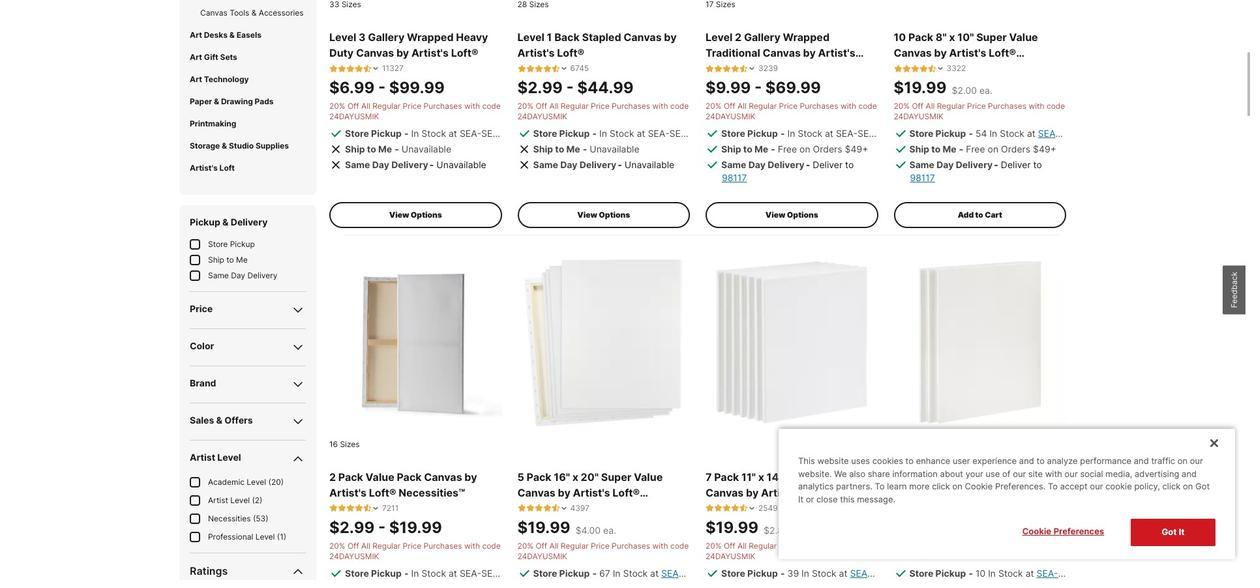 Task type: locate. For each thing, give the bounding box(es) containing it.
day
[[372, 159, 389, 170], [560, 159, 577, 170], [749, 159, 766, 170], [937, 159, 954, 170], [231, 270, 245, 280]]

11327 dialog
[[329, 63, 404, 74]]

loft® inside 2 pack value pack canvas by artist's loft® necessities™
[[369, 486, 396, 499]]

ea.
[[980, 85, 993, 96], [603, 525, 616, 536], [791, 525, 804, 536]]

off inside $2.99 - $44.99 20% off all regular price purchases with code 24dayusmik
[[536, 101, 547, 111]]

regular down $2.00
[[937, 101, 965, 111]]

2 options from the left
[[599, 210, 630, 220]]

it inside button
[[1179, 527, 1185, 538]]

view options button
[[329, 202, 502, 228], [518, 202, 690, 228], [706, 202, 878, 228]]

it left or
[[798, 494, 804, 505]]

1 orders from the left
[[813, 144, 842, 155]]

7 pack 11" x 14" super value canvas by artist's loft® necessities™
[[706, 471, 847, 515]]

14" super
[[767, 471, 816, 484]]

2 98117 from the left
[[910, 172, 935, 183]]

easels
[[237, 30, 261, 40]]

1 same day delivery - deliver to 98117 from the left
[[721, 159, 854, 183]]

pack inside 5 pack 16" x 20" super value canvas by artist's loft® necessities™
[[527, 471, 552, 484]]

x inside 7 pack 11" x 14" super value canvas by artist's loft® necessities™
[[758, 471, 764, 484]]

0 horizontal spatial $49+
[[845, 144, 868, 155]]

loft® down super at the right bottom
[[1020, 486, 1047, 499]]

artist's inside 5 pack 16" x 20" super value canvas by artist's loft® necessities™
[[573, 486, 610, 499]]

loft® inside level 2 gallery wrapped traditional canvas by artist's loft®
[[706, 62, 733, 75]]

24dayusmik inside $2.99 - $19.99 20% off all regular price purchases with code 24dayusmik
[[329, 552, 379, 561]]

price for $9.99 - $69.99 20% off all regular price purchases with code 24dayusmik
[[779, 101, 798, 111]]

regular down 3 pack 18" x 24" white super value canvas by artist's loft® necessities™
[[937, 541, 965, 551]]

0 horizontal spatial gallery
[[368, 31, 405, 44]]

11327 button
[[329, 63, 404, 74]]

by
[[664, 31, 677, 44], [396, 46, 409, 59], [803, 46, 816, 59], [934, 46, 947, 59], [465, 471, 477, 484], [558, 486, 571, 499], [966, 486, 978, 499]]

1 ship to me - free on orders $49+ from the left
[[721, 144, 868, 155]]

orders for $9.99 - $69.99
[[813, 144, 842, 155]]

price inside the 20% off all regular price purchases with code 24dayusmik
[[967, 541, 986, 551]]

-
[[378, 78, 386, 97], [566, 78, 574, 97], [755, 78, 762, 97], [404, 128, 409, 139], [592, 128, 597, 139], [781, 128, 785, 139], [969, 128, 973, 139], [395, 144, 399, 155], [583, 144, 587, 155], [771, 144, 775, 155], [959, 144, 963, 155], [430, 159, 434, 170], [618, 159, 622, 170], [806, 159, 810, 170], [994, 159, 998, 170], [378, 518, 386, 537], [404, 568, 409, 579], [592, 568, 597, 579], [781, 568, 785, 579], [969, 568, 973, 579]]

2 orders from the left
[[1001, 144, 1031, 155]]

1 art from the top
[[190, 30, 202, 40]]

0 horizontal spatial cookie
[[965, 482, 993, 492]]

regular inside '$19.99 $4.00 ea. 20% off all regular price purchases with code 24dayusmik'
[[561, 541, 589, 551]]

1 horizontal spatial 2
[[735, 31, 742, 44]]

$19.99 down 4397 popup button
[[518, 518, 570, 537]]

with for $19.99 $4.00 ea. 20% off all regular price purchases with code 24dayusmik
[[652, 541, 668, 551]]

2549 button
[[706, 503, 778, 514]]

with for $6.99 - $99.99 20% off all regular price purchases with code 24dayusmik
[[464, 101, 480, 111]]

0 horizontal spatial ship to me - free on orders $49+
[[721, 144, 868, 155]]

7211 dialog
[[329, 503, 399, 514]]

1 horizontal spatial view options
[[577, 210, 630, 220]]

studio
[[229, 141, 254, 150]]

art technology button
[[179, 68, 316, 90]]

3239 dialog
[[706, 63, 778, 74]]

off for $19.99 $4.00 ea. 20% off all regular price purchases with code 24dayusmik
[[536, 541, 547, 551]]

gallery inside level 3 gallery wrapped heavy duty canvas by artist's loft®
[[368, 31, 405, 44]]

cart
[[985, 210, 1002, 220]]

3322 dialog
[[894, 63, 966, 74]]

1 vertical spatial got
[[1162, 527, 1177, 538]]

0 horizontal spatial orders
[[813, 144, 842, 155]]

me down $2.99 - $44.99 20% off all regular price purchases with code 24dayusmik
[[566, 144, 580, 155]]

$44.99
[[577, 78, 634, 97]]

0 horizontal spatial free
[[778, 144, 797, 155]]

stock right the 67
[[623, 568, 648, 579]]

2 vertical spatial art
[[190, 74, 202, 84]]

$2.99 for $2.99 - $19.99
[[329, 518, 375, 537]]

24dayusmik for $2.99 - $44.99 20% off all regular price purchases with code 24dayusmik
[[518, 112, 567, 121]]

add to cart button
[[894, 202, 1066, 228]]

1 horizontal spatial $2.99
[[518, 78, 563, 97]]

1 vertical spatial $2.99
[[329, 518, 375, 537]]

$19.99 inside $19.99 $2.86 ea. 20% off all regular price purchases with code 24dayusmik
[[706, 518, 759, 537]]

24dayusmik
[[329, 112, 379, 121], [518, 112, 567, 121], [706, 112, 756, 121], [894, 112, 944, 121], [329, 552, 379, 561], [518, 552, 567, 561], [706, 552, 756, 561], [894, 552, 944, 561]]

our up accept
[[1065, 469, 1078, 479]]

pack inside 3 pack 18" x 24" white super value canvas by artist's loft® necessities™
[[903, 471, 928, 484]]

view for $69.99
[[765, 210, 786, 220]]

x for 24"
[[949, 471, 955, 484]]

stock down $2.99 - $19.99 20% off all regular price purchases with code 24dayusmik
[[422, 568, 446, 579]]

level up academic
[[217, 452, 241, 463]]

level 3 gallery wrapped heavy duty canvas by artist's loft® link
[[329, 29, 502, 61]]

back
[[554, 31, 580, 44]]

20% for $6.99 - $99.99 20% off all regular price purchases with code 24dayusmik
[[329, 101, 345, 111]]

click down 'about'
[[932, 482, 950, 492]]

& for delivery
[[222, 216, 229, 227]]

2 horizontal spatial and
[[1182, 469, 1197, 479]]

20% for $19.99 $4.00 ea. 20% off all regular price purchases with code 24dayusmik
[[518, 541, 534, 551]]

1 vertical spatial it
[[1179, 527, 1185, 538]]

x for 14" super
[[758, 471, 764, 484]]

20% down 4397 dialog
[[518, 541, 534, 551]]

3 view options button from the left
[[706, 202, 878, 228]]

0 horizontal spatial 2
[[329, 471, 336, 484]]

tabler image
[[338, 64, 346, 73], [363, 64, 372, 73], [518, 64, 526, 73], [534, 64, 543, 73], [551, 64, 560, 73], [902, 64, 911, 73], [911, 64, 919, 73], [329, 504, 338, 513], [338, 504, 346, 513], [355, 504, 363, 513], [723, 504, 731, 513], [731, 504, 740, 513]]

pickup down the 20% off all regular price purchases with code 24dayusmik
[[936, 568, 966, 579]]

1 horizontal spatial view
[[577, 210, 597, 220]]

art left desks
[[190, 30, 202, 40]]

0 horizontal spatial deliver
[[813, 159, 843, 170]]

ship for $6.99
[[345, 144, 365, 155]]

level inside level 2 gallery wrapped traditional canvas by artist's loft®
[[706, 31, 733, 44]]

ea. right $2.00
[[980, 85, 993, 96]]

0 vertical spatial got
[[1196, 482, 1210, 492]]

3 up 11327 dropdown button at left
[[359, 31, 366, 44]]

1 horizontal spatial $49+
[[1033, 144, 1057, 155]]

website
[[818, 456, 849, 467]]

0 horizontal spatial 3
[[359, 31, 366, 44]]

& right 'tools' on the left of page
[[252, 8, 257, 17]]

1 horizontal spatial free
[[966, 144, 985, 155]]

$19.99 for $2.86
[[706, 518, 759, 537]]

ship
[[345, 144, 365, 155], [533, 144, 553, 155], [721, 144, 741, 155], [910, 144, 929, 155], [208, 255, 224, 265]]

artist's
[[411, 46, 449, 59], [518, 46, 555, 59], [818, 46, 855, 59], [949, 46, 987, 59], [190, 163, 218, 173], [329, 486, 367, 499], [573, 486, 610, 499], [761, 486, 798, 499], [981, 486, 1018, 499]]

artist for artist level (2)
[[208, 495, 228, 505]]

pack down sizes
[[338, 471, 363, 484]]

2 horizontal spatial view
[[765, 210, 786, 220]]

& up store pickup
[[222, 216, 229, 227]]

with for $19.99 $2.86 ea. 20% off all regular price purchases with code 24dayusmik
[[841, 541, 856, 551]]

all down 7211 'dropdown button'
[[361, 541, 370, 551]]

ship to me - free on orders $49+ for 20% off all regular price purchases with code 24dayusmik
[[910, 144, 1057, 155]]

3
[[359, 31, 366, 44], [894, 471, 901, 484]]

regular inside "$9.99 - $69.99 20% off all regular price purchases with code 24dayusmik"
[[749, 101, 777, 111]]

at right 54
[[1027, 128, 1036, 139]]

2 ship to me - unavailable from the left
[[533, 144, 640, 155]]

add to cart
[[958, 210, 1002, 220]]

2 ship to me - free on orders $49+ from the left
[[910, 144, 1057, 155]]

20% inside $19.99 $2.00 ea. 20% off all regular price purchases with code 24dayusmik
[[894, 101, 910, 111]]

1 horizontal spatial same day delivery - deliver to 98117
[[910, 159, 1042, 183]]

20% down 6745 dropdown button
[[518, 101, 534, 111]]

purchases inside the 20% off all regular price purchases with code 24dayusmik
[[988, 541, 1027, 551]]

level left (1)
[[255, 532, 275, 542]]

3 pack 18" x 24" white super value canvas by artist's loft® necessities™ link
[[894, 469, 1066, 515]]

1 vertical spatial 10
[[976, 568, 986, 579]]

regular inside $2.99 - $19.99 20% off all regular price purchases with code 24dayusmik
[[373, 541, 401, 551]]

accessories
[[259, 8, 304, 17]]

16
[[329, 439, 338, 449]]

off down 6745 dialog
[[536, 101, 547, 111]]

preferences.
[[995, 482, 1046, 492]]

$19.99 $2.00 ea. 20% off all regular price purchases with code 24dayusmik
[[894, 78, 1065, 121]]

2 same day delivery - unavailable from the left
[[533, 159, 675, 170]]

click down advertising on the bottom
[[1163, 482, 1181, 492]]

1 vertical spatial artist
[[208, 495, 228, 505]]

$19.99 inside '$19.99 $4.00 ea. 20% off all regular price purchases with code 24dayusmik'
[[518, 518, 570, 537]]

tabler image
[[329, 64, 338, 73], [346, 64, 355, 73], [355, 64, 363, 73], [526, 64, 534, 73], [543, 64, 551, 73], [706, 64, 714, 73], [714, 64, 723, 73], [723, 64, 731, 73], [731, 64, 740, 73], [740, 64, 748, 73], [894, 64, 902, 73], [919, 64, 928, 73], [928, 64, 936, 73], [346, 504, 355, 513], [363, 504, 372, 513], [518, 504, 526, 513], [526, 504, 534, 513], [534, 504, 543, 513], [543, 504, 551, 513], [551, 504, 560, 513], [706, 504, 714, 513], [714, 504, 723, 513], [740, 504, 748, 513]]

desks
[[204, 30, 228, 40]]

2 wrapped from the left
[[783, 31, 830, 44]]

got
[[1196, 482, 1210, 492], [1162, 527, 1177, 538]]

2 horizontal spatial options
[[787, 210, 818, 220]]

deliver for $9.99 - $69.99
[[813, 159, 843, 170]]

gallery for $69.99
[[744, 31, 781, 44]]

0 horizontal spatial ea.
[[603, 525, 616, 536]]

1 horizontal spatial it
[[1179, 527, 1185, 538]]

0 horizontal spatial same day delivery - deliver to 98117
[[721, 159, 854, 183]]

0 horizontal spatial $2.99
[[329, 518, 375, 537]]

0 vertical spatial it
[[798, 494, 804, 505]]

24dayusmik inside '$19.99 $4.00 ea. 20% off all regular price purchases with code 24dayusmik'
[[518, 552, 567, 561]]

ship to me - free on orders $49+
[[721, 144, 868, 155], [910, 144, 1057, 155]]

1 horizontal spatial got
[[1196, 482, 1210, 492]]

to
[[875, 482, 885, 492], [1048, 482, 1058, 492]]

with inside this website uses cookies to enhance user experience and to analyze performance and traffic on our website. we also share information about your use of our site with our social media, advertising and analytics partners. to learn more click on cookie preferences. to accept our cookie policy, click on got it or close this message.
[[1045, 469, 1062, 479]]

purchases for $19.99 $2.00 ea. 20% off all regular price purchases with code 24dayusmik
[[988, 101, 1027, 111]]

cookie inside button
[[1022, 527, 1052, 537]]

2 horizontal spatial view options button
[[706, 202, 878, 228]]

gallery inside level 2 gallery wrapped traditional canvas by artist's loft®
[[744, 31, 781, 44]]

delivery
[[391, 159, 428, 170], [580, 159, 617, 170], [768, 159, 805, 170], [956, 159, 993, 170], [231, 216, 268, 227], [247, 270, 278, 280]]

purchases for $2.99 - $19.99 20% off all regular price purchases with code 24dayusmik
[[424, 541, 462, 551]]

artist's down white
[[981, 486, 1018, 499]]

purchases inside $19.99 $2.00 ea. 20% off all regular price purchases with code 24dayusmik
[[988, 101, 1027, 111]]

1 horizontal spatial gallery
[[744, 31, 781, 44]]

0 horizontal spatial same day delivery - unavailable
[[345, 159, 486, 170]]

0 horizontal spatial 10
[[894, 31, 906, 44]]

store pickup - 39 in stock at sea-seattle/interbay
[[721, 568, 958, 579]]

art gift sets link
[[190, 52, 237, 62]]

x right 8"
[[949, 31, 955, 44]]

10 left 8"
[[894, 31, 906, 44]]

cookie down your
[[965, 482, 993, 492]]

0 horizontal spatial view
[[389, 210, 409, 220]]

with for $2.99 - $44.99 20% off all regular price purchases with code 24dayusmik
[[652, 101, 668, 111]]

canvas inside level 3 gallery wrapped heavy duty canvas by artist's loft®
[[356, 46, 394, 59]]

2 $49+ from the left
[[1033, 144, 1057, 155]]

free down 54
[[966, 144, 985, 155]]

16"
[[554, 471, 570, 484]]

storage & studio supplies
[[190, 141, 289, 150]]

orders down "$9.99 - $69.99 20% off all regular price purchases with code 24dayusmik"
[[813, 144, 842, 155]]

0 horizontal spatial options
[[411, 210, 442, 220]]

0 vertical spatial $2.99
[[518, 78, 563, 97]]

loft® down 10" super at the right of the page
[[989, 46, 1016, 59]]

1 wrapped from the left
[[407, 31, 454, 44]]

all inside $19.99 $2.00 ea. 20% off all regular price purchases with code 24dayusmik
[[926, 101, 935, 111]]

regular down $69.99
[[749, 101, 777, 111]]

5
[[518, 471, 524, 484]]

regular for $19.99 $4.00 ea. 20% off all regular price purchases with code 24dayusmik
[[561, 541, 589, 551]]

with inside '$19.99 $4.00 ea. 20% off all regular price purchases with code 24dayusmik'
[[652, 541, 668, 551]]

art for art desks & easels
[[190, 30, 202, 40]]

3 down 'cookies'
[[894, 471, 901, 484]]

ship to me - free on orders $49+ for $9.99 - $69.99
[[721, 144, 868, 155]]

2 to from the left
[[1048, 482, 1058, 492]]

0 horizontal spatial 98117
[[722, 172, 747, 183]]

0 vertical spatial 3
[[359, 31, 366, 44]]

academic
[[208, 477, 245, 487]]

cookie
[[1106, 482, 1132, 492]]

to inside button
[[975, 210, 983, 220]]

stapled
[[582, 31, 621, 44]]

20% inside $2.99 - $44.99 20% off all regular price purchases with code 24dayusmik
[[518, 101, 534, 111]]

1 horizontal spatial to
[[1048, 482, 1058, 492]]

$19.99 inside $19.99 $2.00 ea. 20% off all regular price purchases with code 24dayusmik
[[894, 78, 947, 97]]

store pickup - 54 in stock at sea-seattle/interbay
[[910, 128, 1146, 139]]

1 view options from the left
[[389, 210, 442, 220]]

regular for $19.99 $2.00 ea. 20% off all regular price purchases with code 24dayusmik
[[937, 101, 965, 111]]

regular inside $6.99 - $99.99 20% off all regular price purchases with code 24dayusmik
[[373, 101, 401, 111]]

level 2 gallery wrapped traditional canvas by artist's loft® link
[[706, 29, 878, 75]]

ea. for 20" super
[[603, 525, 616, 536]]

1 horizontal spatial ship to me - free on orders $49+
[[910, 144, 1057, 155]]

view options for $69.99
[[765, 210, 818, 220]]

$99.99
[[389, 78, 445, 97]]

white
[[977, 471, 1008, 484]]

1 98117 from the left
[[722, 172, 747, 183]]

value inside 2 pack value pack canvas by artist's loft® necessities™
[[366, 471, 394, 484]]

at right the 67
[[650, 568, 659, 579]]

purchases for $6.99 - $99.99 20% off all regular price purchases with code 24dayusmik
[[424, 101, 462, 111]]

necessities™ inside 2 pack value pack canvas by artist's loft® necessities™
[[399, 486, 465, 499]]

x right 18"
[[949, 471, 955, 484]]

pickup
[[371, 128, 402, 139], [559, 128, 590, 139], [747, 128, 778, 139], [936, 128, 966, 139], [190, 216, 220, 227], [230, 239, 255, 249], [371, 568, 402, 579], [559, 568, 590, 579], [747, 568, 778, 579], [936, 568, 966, 579]]

3 art from the top
[[190, 74, 202, 84]]

necessities™ inside 7 pack 11" x 14" super value canvas by artist's loft® necessities™
[[706, 502, 772, 515]]

2 view options button from the left
[[518, 202, 690, 228]]

20% for $9.99 - $69.99 20% off all regular price purchases with code 24dayusmik
[[706, 101, 722, 111]]

1 view options button from the left
[[329, 202, 502, 228]]

20% inside $2.99 - $19.99 20% off all regular price purchases with code 24dayusmik
[[329, 541, 345, 551]]

pack up canvas by
[[714, 471, 739, 484]]

necessities™ down 16" at the bottom left of page
[[518, 502, 584, 515]]

store
[[345, 128, 369, 139], [533, 128, 557, 139], [721, 128, 745, 139], [910, 128, 934, 139], [208, 239, 228, 249], [345, 568, 369, 579], [533, 568, 557, 579], [721, 568, 745, 579], [910, 568, 934, 579]]

store pickup - in stock at sea-seattle/interbay
[[345, 128, 568, 139], [533, 128, 756, 139], [721, 128, 944, 139], [345, 568, 568, 579]]

20%
[[329, 101, 345, 111], [518, 101, 534, 111], [706, 101, 722, 111], [894, 101, 910, 111], [329, 541, 345, 551], [518, 541, 534, 551], [706, 541, 722, 551], [894, 541, 910, 551]]

purchases
[[424, 101, 462, 111], [612, 101, 650, 111], [800, 101, 838, 111], [988, 101, 1027, 111], [424, 541, 462, 551], [612, 541, 650, 551], [800, 541, 838, 551], [988, 541, 1027, 551]]

regular inside $19.99 $2.00 ea. 20% off all regular price purchases with code 24dayusmik
[[937, 101, 965, 111]]

to
[[367, 144, 376, 155], [555, 144, 564, 155], [743, 144, 753, 155], [932, 144, 941, 155], [845, 159, 854, 170], [1033, 159, 1042, 170], [975, 210, 983, 220], [226, 255, 234, 265], [906, 456, 914, 467], [1037, 456, 1045, 467]]

1 deliver from the left
[[813, 159, 843, 170]]

off down $9.99
[[724, 101, 735, 111]]

view options button for $69.99
[[706, 202, 878, 228]]

artist's down "storage"
[[190, 163, 218, 173]]

1 horizontal spatial view options button
[[518, 202, 690, 228]]

purchases for $19.99 $2.86 ea. 20% off all regular price purchases with code 24dayusmik
[[800, 541, 838, 551]]

delivery up store pickup
[[231, 216, 268, 227]]

price for $2.99 - $44.99 20% off all regular price purchases with code 24dayusmik
[[591, 101, 610, 111]]

20% inside '$19.99 $4.00 ea. 20% off all regular price purchases with code 24dayusmik'
[[518, 541, 534, 551]]

2 view from the left
[[577, 210, 597, 220]]

$2.99 inside $2.99 - $44.99 20% off all regular price purchases with code 24dayusmik
[[518, 78, 563, 97]]

1 horizontal spatial click
[[1163, 482, 1181, 492]]

same day delivery - deliver to 98117 for $9.99 - $69.99
[[721, 159, 854, 183]]

wrapped inside level 3 gallery wrapped heavy duty canvas by artist's loft®
[[407, 31, 454, 44]]

pack inside 10 pack 8" x 10" super value canvas by artist's loft® necessities™
[[909, 31, 933, 44]]

stock
[[422, 128, 446, 139], [610, 128, 634, 139], [798, 128, 822, 139], [1000, 128, 1025, 139], [422, 568, 446, 579], [623, 568, 648, 579], [812, 568, 837, 579], [999, 568, 1023, 579]]

orders
[[813, 144, 842, 155], [1001, 144, 1031, 155]]

code inside "$9.99 - $69.99 20% off all regular price purchases with code 24dayusmik"
[[859, 101, 877, 111]]

artist level
[[190, 452, 241, 463]]

- inside "$9.99 - $69.99 20% off all regular price purchases with code 24dayusmik"
[[755, 78, 762, 97]]

regular down the "$4.00"
[[561, 541, 589, 551]]

1 horizontal spatial same day delivery - unavailable
[[533, 159, 675, 170]]

& for drawing
[[214, 96, 219, 106]]

view options for $44.99
[[577, 210, 630, 220]]

price down $99.99
[[403, 101, 421, 111]]

regular down $44.99
[[561, 101, 589, 111]]

off inside $6.99 - $99.99 20% off all regular price purchases with code 24dayusmik
[[348, 101, 359, 111]]

pickup down $6.99 - $99.99 20% off all regular price purchases with code 24dayusmik on the left of page
[[371, 128, 402, 139]]

view options
[[389, 210, 442, 220], [577, 210, 630, 220], [765, 210, 818, 220]]

x for 10" super
[[949, 31, 955, 44]]

x inside 10 pack 8" x 10" super value canvas by artist's loft® necessities™
[[949, 31, 955, 44]]

1 horizontal spatial orders
[[1001, 144, 1031, 155]]

24dayusmik inside $2.99 - $44.99 20% off all regular price purchases with code 24dayusmik
[[518, 112, 567, 121]]

0 horizontal spatial got
[[1162, 527, 1177, 538]]

1 horizontal spatial options
[[599, 210, 630, 220]]

necessities™ down 8"
[[894, 62, 960, 75]]

1 same day delivery - unavailable from the left
[[345, 159, 486, 170]]

24dayusmik inside $6.99 - $99.99 20% off all regular price purchases with code 24dayusmik
[[329, 112, 379, 121]]

0 horizontal spatial to
[[875, 482, 885, 492]]

20% for $19.99 $2.86 ea. 20% off all regular price purchases with code 24dayusmik
[[706, 541, 722, 551]]

0 vertical spatial cookie
[[965, 482, 993, 492]]

20% down message.
[[894, 541, 910, 551]]

1 to from the left
[[875, 482, 885, 492]]

store pickup - in stock at sea-seattle/interbay for $99.99
[[345, 128, 568, 139]]

1 horizontal spatial 3
[[894, 471, 901, 484]]

purchases for $2.99 - $44.99 20% off all regular price purchases with code 24dayusmik
[[612, 101, 650, 111]]

artist down academic
[[208, 495, 228, 505]]

2 horizontal spatial ea.
[[980, 85, 993, 96]]

pack left 18"
[[903, 471, 928, 484]]

code inside '$19.99 $4.00 ea. 20% off all regular price purchases with code 24dayusmik'
[[670, 541, 689, 551]]

2 view options from the left
[[577, 210, 630, 220]]

and right advertising on the bottom
[[1182, 469, 1197, 479]]

1 horizontal spatial deliver
[[1001, 159, 1031, 170]]

1 horizontal spatial ea.
[[791, 525, 804, 536]]

1 options from the left
[[411, 210, 442, 220]]

artist's inside 'dropdown button'
[[190, 163, 218, 173]]

$6.99
[[329, 78, 375, 97]]

24dayusmik for $19.99 $2.00 ea. 20% off all regular price purchases with code 24dayusmik
[[894, 112, 944, 121]]

all
[[361, 101, 370, 111], [550, 101, 559, 111], [738, 101, 747, 111], [926, 101, 935, 111], [361, 541, 370, 551], [550, 541, 559, 551], [738, 541, 747, 551], [926, 541, 935, 551]]

all inside the 20% off all regular price purchases with code 24dayusmik
[[926, 541, 935, 551]]

me for $99.99
[[378, 144, 392, 155]]

purchases inside $6.99 - $99.99 20% off all regular price purchases with code 24dayusmik
[[424, 101, 462, 111]]

all inside $2.99 - $19.99 20% off all regular price purchases with code 24dayusmik
[[361, 541, 370, 551]]

analytics
[[798, 482, 834, 492]]

1 vertical spatial 3
[[894, 471, 901, 484]]

x right 16" at the bottom left of page
[[572, 471, 578, 484]]

1 $49+ from the left
[[845, 144, 868, 155]]

1 free from the left
[[778, 144, 797, 155]]

all inside '$19.99 $4.00 ea. 20% off all regular price purchases with code 24dayusmik'
[[550, 541, 559, 551]]

ea. inside '$19.99 $4.00 ea. 20% off all regular price purchases with code 24dayusmik'
[[603, 525, 616, 536]]

got inside button
[[1162, 527, 1177, 538]]

deliver for 20% off all regular price purchases with code 24dayusmik
[[1001, 159, 1031, 170]]

it
[[798, 494, 804, 505], [1179, 527, 1185, 538]]

in down $6.99 - $99.99 20% off all regular price purchases with code 24dayusmik on the left of page
[[411, 128, 419, 139]]

5 pack 16&#x22; x 20&#x22;&#xa0;super value canvas by artist&#x27;s loft&#xae; necessities&#x2122; image
[[518, 256, 690, 429]]

2 horizontal spatial view options
[[765, 210, 818, 220]]

$9.99
[[706, 78, 751, 97]]

$19.99 $4.00 ea. 20% off all regular price purchases with code 24dayusmik
[[518, 518, 689, 561]]

1 vertical spatial 2
[[329, 471, 336, 484]]

1 ship to me - unavailable from the left
[[345, 144, 451, 155]]

regular down $2.86
[[749, 541, 777, 551]]

at down $2.99 - $19.99 20% off all regular price purchases with code 24dayusmik
[[449, 568, 457, 579]]

necessities™ down canvas by
[[706, 502, 772, 515]]

0 horizontal spatial view options button
[[329, 202, 502, 228]]

3 inside level 3 gallery wrapped heavy duty canvas by artist's loft®
[[359, 31, 366, 44]]

2 gallery from the left
[[744, 31, 781, 44]]

all down more
[[926, 541, 935, 551]]

0 horizontal spatial ship to me - unavailable
[[345, 144, 451, 155]]

1 horizontal spatial wrapped
[[783, 31, 830, 44]]

6745 button
[[518, 63, 589, 74]]

price for $6.99 - $99.99 20% off all regular price purchases with code 24dayusmik
[[403, 101, 421, 111]]

wrapped
[[407, 31, 454, 44], [783, 31, 830, 44]]

user
[[953, 456, 970, 467]]

2 deliver from the left
[[1001, 159, 1031, 170]]

x inside 3 pack 18" x 24" white super value canvas by artist's loft® necessities™
[[949, 471, 955, 484]]

0 horizontal spatial click
[[932, 482, 950, 492]]

20% inside $6.99 - $99.99 20% off all regular price purchases with code 24dayusmik
[[329, 101, 345, 111]]

necessities™ down more
[[894, 502, 960, 515]]

canvas inside 10 pack 8" x 10" super value canvas by artist's loft® necessities™
[[894, 46, 932, 59]]

value down information
[[894, 486, 923, 499]]

$19.99 down 2549 dialog
[[706, 518, 759, 537]]

purchases inside $2.99 - $44.99 20% off all regular price purchases with code 24dayusmik
[[612, 101, 650, 111]]

got it
[[1162, 527, 1185, 538]]

0 vertical spatial 2
[[735, 31, 742, 44]]

1 vertical spatial art
[[190, 52, 202, 62]]

value inside 3 pack 18" x 24" white super value canvas by artist's loft® necessities™
[[894, 486, 923, 499]]

purchases inside $2.99 - $19.99 20% off all regular price purchases with code 24dayusmik
[[424, 541, 462, 551]]

experience
[[973, 456, 1017, 467]]

with inside $19.99 $2.86 ea. 20% off all regular price purchases with code 24dayusmik
[[841, 541, 856, 551]]

purchases inside "$9.99 - $69.99 20% off all regular price purchases with code 24dayusmik"
[[800, 101, 838, 111]]

1 horizontal spatial 98117
[[910, 172, 935, 183]]

1 gallery from the left
[[368, 31, 405, 44]]

view options for $99.99
[[389, 210, 442, 220]]

value right 10" super at the right of the page
[[1009, 31, 1038, 44]]

regular for $2.99 - $19.99 20% off all regular price purchases with code 24dayusmik
[[373, 541, 401, 551]]

24dayusmik for $19.99 $2.86 ea. 20% off all regular price purchases with code 24dayusmik
[[706, 552, 756, 561]]

price down 2 pack value pack canvas by artist's loft® necessities™ link
[[403, 541, 421, 551]]

20" super
[[581, 471, 632, 484]]

& left studio
[[222, 141, 227, 150]]

all down 6745 dropdown button
[[550, 101, 559, 111]]

view for $99.99
[[389, 210, 409, 220]]

20% inside the 20% off all regular price purchases with code 24dayusmik
[[894, 541, 910, 551]]

artist's inside level 1 back stapled canvas by artist's loft®
[[518, 46, 555, 59]]

add
[[958, 210, 974, 220]]

got down advertising on the bottom
[[1162, 527, 1177, 538]]

level left 1 on the top of page
[[518, 31, 545, 44]]

delivery down $2.99 - $44.99 20% off all regular price purchases with code 24dayusmik
[[580, 159, 617, 170]]

canvas up 11327 dialog
[[356, 46, 394, 59]]

code for $19.99 $2.00 ea. 20% off all regular price purchases with code 24dayusmik
[[1047, 101, 1065, 111]]

store pickup - in stock at sea-seattle/interbay for $69.99
[[721, 128, 944, 139]]

(1)
[[277, 532, 286, 542]]

art for art gift sets
[[190, 52, 202, 62]]

loft® inside 7 pack 11" x 14" super value canvas by artist's loft® necessities™
[[801, 486, 828, 499]]

same day delivery - unavailable for $44.99
[[533, 159, 675, 170]]

cookie inside this website uses cookies to enhance user experience and to analyze performance and traffic on our website. we also share information about your use of our site with our social media, advertising and analytics partners. to learn more click on cookie preferences. to accept our cookie policy, click on got it or close this message.
[[965, 482, 993, 492]]

0 horizontal spatial it
[[798, 494, 804, 505]]

0 horizontal spatial view options
[[389, 210, 442, 220]]

loft® down traditional
[[706, 62, 733, 75]]

all inside $19.99 $2.86 ea. 20% off all regular price purchases with code 24dayusmik
[[738, 541, 747, 551]]

0 vertical spatial 10
[[894, 31, 906, 44]]

options for $6.99 - $99.99
[[411, 210, 442, 220]]

1 vertical spatial cookie
[[1022, 527, 1052, 537]]

20% for $19.99 $2.00 ea. 20% off all regular price purchases with code 24dayusmik
[[894, 101, 910, 111]]

price down $2.86
[[779, 541, 798, 551]]

our down social
[[1090, 482, 1103, 492]]

loft® inside 10 pack 8" x 10" super value canvas by artist's loft® necessities™
[[989, 46, 1016, 59]]

2 same day delivery - deliver to 98117 from the left
[[910, 159, 1042, 183]]

pack right 5
[[527, 471, 552, 484]]

off down 4397 dialog
[[536, 541, 547, 551]]

pack for 5
[[527, 471, 552, 484]]

code for $2.99 - $19.99 20% off all regular price purchases with code 24dayusmik
[[482, 541, 501, 551]]

artist's inside level 3 gallery wrapped heavy duty canvas by artist's loft®
[[411, 46, 449, 59]]

$6.99 - $99.99 20% off all regular price purchases with code 24dayusmik
[[329, 78, 501, 121]]

by inside 3 pack 18" x 24" white super value canvas by artist's loft® necessities™
[[966, 486, 978, 499]]

$19.99 for $4.00
[[518, 518, 570, 537]]

store pickup - in stock at sea-seattle/interbay for $44.99
[[533, 128, 756, 139]]

$2.99 - $19.99 20% off all regular price purchases with code 24dayusmik
[[329, 518, 501, 561]]

code
[[482, 101, 501, 111], [670, 101, 689, 111], [859, 101, 877, 111], [1047, 101, 1065, 111], [482, 541, 501, 551], [670, 541, 689, 551], [859, 541, 877, 551], [1047, 541, 1065, 551]]

98117 for 20% off all regular price purchases with code 24dayusmik
[[910, 172, 935, 183]]

with inside $2.99 - $44.99 20% off all regular price purchases with code 24dayusmik
[[652, 101, 668, 111]]

artist's up 4397
[[573, 486, 610, 499]]

10
[[894, 31, 906, 44], [976, 568, 986, 579]]

and up advertising on the bottom
[[1134, 456, 1149, 467]]

5 pack 16" x 20" super value canvas by artist's loft® necessities™
[[518, 471, 663, 515]]

24dayusmik for $2.99 - $19.99 20% off all regular price purchases with code 24dayusmik
[[329, 552, 379, 561]]

ship to me - unavailable down $2.99 - $44.99 20% off all regular price purchases with code 24dayusmik
[[533, 144, 640, 155]]

purchases inside '$19.99 $4.00 ea. 20% off all regular price purchases with code 24dayusmik'
[[612, 541, 650, 551]]

$2.99 inside $2.99 - $19.99 20% off all regular price purchases with code 24dayusmik
[[329, 518, 375, 537]]

1 horizontal spatial cookie
[[1022, 527, 1052, 537]]

artist's up $99.99
[[411, 46, 449, 59]]

98117 for $9.99 - $69.99
[[722, 172, 747, 183]]

same day delivery - unavailable
[[345, 159, 486, 170], [533, 159, 675, 170]]

2 free from the left
[[966, 144, 985, 155]]

2 art from the top
[[190, 52, 202, 62]]

canvas up 3239
[[763, 46, 801, 59]]

ship to me
[[208, 255, 248, 265]]

pack inside 7 pack 11" x 14" super value canvas by artist's loft® necessities™
[[714, 471, 739, 484]]

1 view from the left
[[389, 210, 409, 220]]

1 horizontal spatial ship to me - unavailable
[[533, 144, 640, 155]]

7
[[706, 471, 712, 484]]

pack
[[909, 31, 933, 44], [338, 471, 363, 484], [527, 471, 552, 484], [714, 471, 739, 484], [903, 471, 928, 484]]

all down 4397 dialog
[[550, 541, 559, 551]]

3 view from the left
[[765, 210, 786, 220]]

regular inside $19.99 $2.86 ea. 20% off all regular price purchases with code 24dayusmik
[[749, 541, 777, 551]]

24dayusmik for $19.99 $4.00 ea. 20% off all regular price purchases with code 24dayusmik
[[518, 552, 567, 561]]

4397
[[570, 503, 590, 513]]

x inside 5 pack 16" x 20" super value canvas by artist's loft® necessities™
[[572, 471, 578, 484]]

all for $19.99 $2.86 ea. 20% off all regular price purchases with code 24dayusmik
[[738, 541, 747, 551]]

value for 10 pack 8" x 10" super value canvas by artist's loft® necessities™
[[1009, 31, 1038, 44]]

0 vertical spatial art
[[190, 30, 202, 40]]

price down 3 pack 18" x 24" white super value canvas by artist's loft® necessities™
[[967, 541, 986, 551]]

stock down $6.99 - $99.99 20% off all regular price purchases with code 24dayusmik on the left of page
[[422, 128, 446, 139]]

all down $9.99
[[738, 101, 747, 111]]

$19.99 down 3322 dropdown button
[[894, 78, 947, 97]]

20% down $6.99
[[329, 101, 345, 111]]

price inside $6.99 - $99.99 20% off all regular price purchases with code 24dayusmik
[[403, 101, 421, 111]]

necessities™
[[894, 62, 960, 75], [399, 486, 465, 499], [518, 502, 584, 515], [706, 502, 772, 515], [894, 502, 960, 515]]

7 pack 11&#x22; x 14&#x22;&#xa0;super value canvas&#xa0;by artist&#x27;s loft&#xae; necessities&#x2122; image
[[706, 256, 878, 429]]

1 horizontal spatial and
[[1134, 456, 1149, 467]]

off inside $19.99 $2.86 ea. 20% off all regular price purchases with code 24dayusmik
[[724, 541, 735, 551]]

0 vertical spatial artist
[[190, 452, 215, 463]]

3 view options from the left
[[765, 210, 818, 220]]

offers
[[225, 415, 253, 426]]

3 options from the left
[[787, 210, 818, 220]]

free down "$9.99 - $69.99 20% off all regular price purchases with code 24dayusmik"
[[778, 144, 797, 155]]

artist's inside 3 pack 18" x 24" white super value canvas by artist's loft® necessities™
[[981, 486, 1018, 499]]

0 horizontal spatial wrapped
[[407, 31, 454, 44]]



Task type: vqa. For each thing, say whether or not it's contained in the screenshot.
the top tabler icon
no



Task type: describe. For each thing, give the bounding box(es) containing it.
supplies
[[256, 141, 289, 150]]

artist's inside 10 pack 8" x 10" super value canvas by artist's loft® necessities™
[[949, 46, 987, 59]]

sizes
[[340, 439, 360, 449]]

art desks & easels link
[[190, 30, 261, 40]]

in down the 20% off all regular price purchases with code 24dayusmik
[[988, 568, 996, 579]]

by inside 2 pack value pack canvas by artist's loft® necessities™
[[465, 471, 477, 484]]

media,
[[1106, 469, 1132, 479]]

3322
[[947, 63, 966, 73]]

3 pack 18" x 24" white super value canvas by artist's loft® necessities™
[[894, 471, 1047, 515]]

preferences
[[1054, 527, 1104, 537]]

with for $2.99 - $19.99 20% off all regular price purchases with code 24dayusmik
[[464, 541, 480, 551]]

& for studio
[[222, 141, 227, 150]]

ship for $2.99
[[533, 144, 553, 155]]

2 pack value pack canvas by artist's loft® necessities™
[[329, 471, 477, 499]]

code for $19.99 $4.00 ea. 20% off all regular price purchases with code 24dayusmik
[[670, 541, 689, 551]]

24dayusmik for $9.99 - $69.99 20% off all regular price purchases with code 24dayusmik
[[706, 112, 756, 121]]

on down "$9.99 - $69.99 20% off all regular price purchases with code 24dayusmik"
[[800, 144, 810, 155]]

loft® inside 3 pack 18" x 24" white super value canvas by artist's loft® necessities™
[[1020, 486, 1047, 499]]

paper & drawing pads
[[190, 96, 274, 106]]

in down $2.99 - $19.99 20% off all regular price purchases with code 24dayusmik
[[411, 568, 419, 579]]

site
[[1029, 469, 1043, 479]]

all for $19.99 $2.00 ea. 20% off all regular price purchases with code 24dayusmik
[[926, 101, 935, 111]]

5 pack 16" x 20" super value canvas by artist's loft® necessities™ link
[[518, 469, 690, 515]]

level inside level 3 gallery wrapped heavy duty canvas by artist's loft®
[[329, 31, 356, 44]]

3 inside 3 pack 18" x 24" white super value canvas by artist's loft® necessities™
[[894, 471, 901, 484]]

$2.99 - $44.99 20% off all regular price purchases with code 24dayusmik
[[518, 78, 689, 121]]

stock right 39
[[812, 568, 837, 579]]

on down 'about'
[[953, 482, 963, 492]]

art desks & easels button
[[179, 24, 316, 46]]

ratings
[[190, 565, 228, 578]]

value for 7 pack 11" x 14" super value canvas by artist's loft® necessities™
[[818, 471, 847, 484]]

paper
[[190, 96, 212, 106]]

pack for 7
[[714, 471, 739, 484]]

all for $9.99 - $69.99 20% off all regular price purchases with code 24dayusmik
[[738, 101, 747, 111]]

free for 20% off all regular price purchases with code 24dayusmik
[[966, 144, 985, 155]]

printmaking
[[190, 119, 236, 128]]

professional level (1)
[[208, 532, 286, 542]]

2 inside level 2 gallery wrapped traditional canvas by artist's loft®
[[735, 31, 742, 44]]

ship for $9.99
[[721, 144, 741, 155]]

canvas inside level 2 gallery wrapped traditional canvas by artist's loft®
[[763, 46, 801, 59]]

academic level (20)
[[208, 477, 284, 487]]

pickup left 39
[[747, 568, 778, 579]]

pickup up store pickup
[[190, 216, 220, 227]]

2549 dialog
[[706, 503, 778, 514]]

10 pack 8" x 10" super value canvas by artist's loft® necessities™
[[894, 31, 1038, 75]]

level inside level 1 back stapled canvas by artist's loft®
[[518, 31, 545, 44]]

at down cookie preferences button in the right bottom of the page
[[1026, 568, 1034, 579]]

pickup down $2.99 - $44.99 20% off all regular price purchases with code 24dayusmik
[[559, 128, 590, 139]]

off for $19.99 $2.86 ea. 20% off all regular price purchases with code 24dayusmik
[[724, 541, 735, 551]]

20% for $2.99 - $19.99 20% off all regular price purchases with code 24dayusmik
[[329, 541, 345, 551]]

necessities™ inside 10 pack 8" x 10" super value canvas by artist's loft® necessities™
[[894, 62, 960, 75]]

canvas up desks
[[200, 8, 227, 17]]

artist for artist level
[[190, 452, 215, 463]]

price for $19.99 $2.86 ea. 20% off all regular price purchases with code 24dayusmik
[[779, 541, 798, 551]]

level left the (2)
[[230, 495, 250, 505]]

in down "$9.99 - $69.99 20% off all regular price purchases with code 24dayusmik"
[[788, 128, 795, 139]]

regular for $6.99 - $99.99 20% off all regular price purchases with code 24dayusmik
[[373, 101, 401, 111]]

x for 20" super
[[572, 471, 578, 484]]

artist's inside level 2 gallery wrapped traditional canvas by artist's loft®
[[818, 46, 855, 59]]

in right 54
[[990, 128, 997, 139]]

(20)
[[268, 477, 284, 487]]

ea. for 10" super
[[980, 85, 993, 96]]

artist's inside 7 pack 11" x 14" super value canvas by artist's loft® necessities™
[[761, 486, 798, 499]]

canvas by
[[706, 486, 759, 499]]

by inside 5 pack 16" x 20" super value canvas by artist's loft® necessities™
[[558, 486, 571, 499]]

code for $9.99 - $69.99 20% off all regular price purchases with code 24dayusmik
[[859, 101, 877, 111]]

level 1 back stapled canvas by artist's loft® link
[[518, 29, 690, 61]]

sets
[[220, 52, 237, 62]]

1
[[547, 31, 552, 44]]

delivery down $6.99 - $99.99 20% off all regular price purchases with code 24dayusmik on the left of page
[[391, 159, 428, 170]]

gift
[[204, 52, 218, 62]]

it inside this website uses cookies to enhance user experience and to analyze performance and traffic on our website. we also share information about your use of our site with our social media, advertising and analytics partners. to learn more click on cookie preferences. to accept our cookie policy, click on got it or close this message.
[[798, 494, 804, 505]]

4397 dialog
[[518, 503, 590, 514]]

canvas inside 3 pack 18" x 24" white super value canvas by artist's loft® necessities™
[[925, 486, 963, 499]]

regular for $2.99 - $44.99 20% off all regular price purchases with code 24dayusmik
[[561, 101, 589, 111]]

necessities™ inside 3 pack 18" x 24" white super value canvas by artist's loft® necessities™
[[894, 502, 960, 515]]

art gift sets button
[[179, 46, 316, 68]]

art gift sets
[[190, 52, 237, 62]]

ea. inside $19.99 $2.86 ea. 20% off all regular price purchases with code 24dayusmik
[[791, 525, 804, 536]]

brand
[[190, 377, 216, 389]]

$69.99
[[766, 78, 821, 97]]

ship to me - unavailable for $99.99
[[345, 144, 451, 155]]

performance
[[1080, 456, 1132, 467]]

10 inside 10 pack 8" x 10" super value canvas by artist's loft® necessities™
[[894, 31, 906, 44]]

orders for 20% off all regular price purchases with code 24dayusmik
[[1001, 144, 1031, 155]]

delivery down "$9.99 - $69.99 20% off all regular price purchases with code 24dayusmik"
[[768, 159, 805, 170]]

loft® inside level 3 gallery wrapped heavy duty canvas by artist's loft®
[[451, 46, 478, 59]]

all for $2.99 - $19.99 20% off all regular price purchases with code 24dayusmik
[[361, 541, 370, 551]]

all for $2.99 - $44.99 20% off all regular price purchases with code 24dayusmik
[[550, 101, 559, 111]]

storage & studio supplies link
[[190, 141, 289, 150]]

off for $19.99 $2.00 ea. 20% off all regular price purchases with code 24dayusmik
[[912, 101, 924, 111]]

partners.
[[836, 482, 873, 492]]

pickup up ship to me
[[230, 239, 255, 249]]

store pickup - in stock at sea-seattle/interbay down $2.99 - $19.99 20% off all regular price purchases with code 24dayusmik
[[345, 568, 568, 579]]

we
[[834, 469, 847, 479]]

level up the (2)
[[247, 477, 266, 487]]

necessities
[[208, 514, 251, 524]]

me down $19.99 $2.00 ea. 20% off all regular price purchases with code 24dayusmik
[[943, 144, 957, 155]]

$4.00
[[576, 525, 601, 536]]

policy,
[[1134, 482, 1160, 492]]

by inside level 3 gallery wrapped heavy duty canvas by artist's loft®
[[396, 46, 409, 59]]

on right policy,
[[1183, 482, 1193, 492]]

in down $2.99 - $44.99 20% off all regular price purchases with code 24dayusmik
[[599, 128, 607, 139]]

canvas inside level 1 back stapled canvas by artist's loft®
[[624, 31, 662, 44]]

or
[[806, 494, 814, 505]]

got inside this website uses cookies to enhance user experience and to analyze performance and traffic on our website. we also share information about your use of our site with our social media, advertising and analytics partners. to learn more click on cookie preferences. to accept our cookie policy, click on got it or close this message.
[[1196, 482, 1210, 492]]

8"
[[936, 31, 947, 44]]

at down "$9.99 - $69.99 20% off all regular price purchases with code 24dayusmik"
[[825, 128, 833, 139]]

$49+ for $9.99 - $69.99
[[845, 144, 868, 155]]

at right 39
[[839, 568, 848, 579]]

our up the preferences.
[[1013, 469, 1026, 479]]

pickup down "$9.99 - $69.99 20% off all regular price purchases with code 24dayusmik"
[[747, 128, 778, 139]]

necessities™ inside 5 pack 16" x 20" super value canvas by artist's loft® necessities™
[[518, 502, 584, 515]]

view options button for $99.99
[[329, 202, 502, 228]]

price up the color
[[190, 303, 213, 314]]

our right traffic
[[1190, 456, 1203, 467]]

by inside 10 pack 8" x 10" super value canvas by artist's loft® necessities™
[[934, 46, 947, 59]]

code for $6.99 - $99.99 20% off all regular price purchases with code 24dayusmik
[[482, 101, 501, 111]]

cookies
[[872, 456, 903, 467]]

$2.00
[[952, 85, 977, 96]]

by inside level 1 back stapled canvas by artist's loft®
[[664, 31, 677, 44]]

10" super
[[958, 31, 1007, 44]]

stock down the 20% off all regular price purchases with code 24dayusmik
[[999, 568, 1023, 579]]

free for $9.99 - $69.99
[[778, 144, 797, 155]]

me for $69.99
[[755, 144, 768, 155]]

about
[[940, 469, 963, 479]]

close
[[817, 494, 838, 505]]

- inside $6.99 - $99.99 20% off all regular price purchases with code 24dayusmik
[[378, 78, 386, 97]]

$49+ for 20% off all regular price purchases with code 24dayusmik
[[1033, 144, 1057, 155]]

with inside the 20% off all regular price purchases with code 24dayusmik
[[1029, 541, 1045, 551]]

enhance
[[916, 456, 950, 467]]

regular for $9.99 - $69.99 20% off all regular price purchases with code 24dayusmik
[[749, 101, 777, 111]]

regular inside the 20% off all regular price purchases with code 24dayusmik
[[937, 541, 965, 551]]

wrapped for $9.99 - $69.99
[[783, 31, 830, 44]]

level 1 back stapled canvas by artist's loft®
[[518, 31, 677, 59]]

11"
[[742, 471, 756, 484]]

pickup down $2.99 - $19.99 20% off all regular price purchases with code 24dayusmik
[[371, 568, 402, 579]]

delivery down ship to me
[[247, 270, 278, 280]]

& for offers
[[216, 415, 222, 426]]

level 2 gallery wrapped traditional canvas by artist's loft®
[[706, 31, 855, 75]]

in right 39
[[802, 568, 809, 579]]

by inside level 2 gallery wrapped traditional canvas by artist's loft®
[[803, 46, 816, 59]]

1 horizontal spatial 10
[[976, 568, 986, 579]]

2 inside 2 pack value pack canvas by artist's loft® necessities™
[[329, 471, 336, 484]]

share
[[868, 469, 890, 479]]

information
[[893, 469, 938, 479]]

this
[[798, 456, 815, 467]]

3 pack 18&#x22; x 24&#x22; white super value canvas by artist&#x27;s loft&#xae; necessities&#x2122; image
[[894, 256, 1066, 429]]

options for $9.99 - $69.99
[[787, 210, 818, 220]]

price for $2.99 - $19.99 20% off all regular price purchases with code 24dayusmik
[[403, 541, 421, 551]]

same day delivery
[[208, 270, 278, 280]]

value for 5 pack 16" x 20" super value canvas by artist's loft® necessities™
[[634, 471, 663, 484]]

67
[[599, 568, 610, 579]]

11327
[[382, 63, 404, 73]]

2 click from the left
[[1163, 482, 1181, 492]]

stock right 54
[[1000, 128, 1025, 139]]

2 pack value pack&#xa0;canvas by artist&#x27;s loft&#xae; necessities&#x2122; image
[[329, 256, 502, 429]]

ship to me - unavailable for $44.99
[[533, 144, 640, 155]]

off for $9.99 - $69.99 20% off all regular price purchases with code 24dayusmik
[[724, 101, 735, 111]]

same day delivery - unavailable for $99.99
[[345, 159, 486, 170]]

loft® inside 5 pack 16" x 20" super value canvas by artist's loft® necessities™
[[613, 486, 640, 499]]

- inside $2.99 - $44.99 20% off all regular price purchases with code 24dayusmik
[[566, 78, 574, 97]]

24dayusmik inside the 20% off all regular price purchases with code 24dayusmik
[[894, 552, 944, 561]]

pickup left the 67
[[559, 568, 590, 579]]

0 horizontal spatial and
[[1019, 456, 1034, 467]]

purchases for $9.99 - $69.99 20% off all regular price purchases with code 24dayusmik
[[800, 101, 838, 111]]

all for $6.99 - $99.99 20% off all regular price purchases with code 24dayusmik
[[361, 101, 370, 111]]

3239
[[759, 63, 778, 73]]

uses
[[851, 456, 870, 467]]

canvas inside 5 pack 16" x 20" super value canvas by artist's loft® necessities™
[[518, 486, 556, 499]]

off for $6.99 - $99.99 20% off all regular price purchases with code 24dayusmik
[[348, 101, 359, 111]]

code inside the 20% off all regular price purchases with code 24dayusmik
[[1047, 541, 1065, 551]]

with for $9.99 - $69.99 20% off all regular price purchases with code 24dayusmik
[[841, 101, 856, 111]]

24dayusmik for $6.99 - $99.99 20% off all regular price purchases with code 24dayusmik
[[329, 112, 379, 121]]

stock down $2.99 - $44.99 20% off all regular price purchases with code 24dayusmik
[[610, 128, 634, 139]]

on right traffic
[[1178, 456, 1188, 467]]

me up same day delivery
[[236, 255, 248, 265]]

$19.99 for $2.00
[[894, 78, 947, 97]]

in right the 67
[[613, 568, 621, 579]]

view options button for $44.99
[[518, 202, 690, 228]]

professional
[[208, 532, 253, 542]]

at down $6.99 - $99.99 20% off all regular price purchases with code 24dayusmik on the left of page
[[449, 128, 457, 139]]

view for $44.99
[[577, 210, 597, 220]]

20% for $2.99 - $44.99 20% off all regular price purchases with code 24dayusmik
[[518, 101, 534, 111]]

this website uses cookies to enhance user experience and to analyze performance and traffic on our website. we also share information about your use of our site with our social media, advertising and analytics partners. to learn more click on cookie preferences. to accept our cookie policy, click on got it or close this message.
[[798, 456, 1210, 505]]

sales
[[190, 415, 214, 426]]

same day delivery - deliver to 98117 for 20% off all regular price purchases with code 24dayusmik
[[910, 159, 1042, 183]]

3239 button
[[706, 63, 778, 74]]

24"
[[957, 471, 975, 484]]

artist's loft button
[[179, 157, 316, 179]]

off for $2.99 - $19.99 20% off all regular price purchases with code 24dayusmik
[[348, 541, 359, 551]]

54
[[976, 128, 987, 139]]

pickup left 54
[[936, 128, 966, 139]]

art technology link
[[190, 74, 249, 84]]

of
[[1002, 469, 1011, 479]]

$19.99 inside $2.99 - $19.99 20% off all regular price purchases with code 24dayusmik
[[389, 518, 442, 537]]

loft® inside level 1 back stapled canvas by artist's loft®
[[557, 46, 584, 59]]

3322 button
[[894, 63, 966, 74]]

price for $19.99 $2.00 ea. 20% off all regular price purchases with code 24dayusmik
[[967, 101, 986, 111]]

pack for 3
[[903, 471, 928, 484]]

regular for $19.99 $2.86 ea. 20% off all regular price purchases with code 24dayusmik
[[749, 541, 777, 551]]

pack for 10
[[909, 31, 933, 44]]

cookie preferences button
[[1006, 519, 1121, 545]]

drawing
[[221, 96, 253, 106]]

art for art technology
[[190, 74, 202, 84]]

color
[[190, 340, 214, 351]]

all for $19.99 $4.00 ea. 20% off all regular price purchases with code 24dayusmik
[[550, 541, 559, 551]]

at down $2.99 - $44.99 20% off all regular price purchases with code 24dayusmik
[[637, 128, 645, 139]]

art desks & easels
[[190, 30, 261, 40]]

39
[[788, 568, 799, 579]]

6745 dialog
[[518, 63, 589, 74]]

off inside the 20% off all regular price purchases with code 24dayusmik
[[912, 541, 924, 551]]

- inside $2.99 - $19.99 20% off all regular price purchases with code 24dayusmik
[[378, 518, 386, 537]]

on down store pickup - 54 in stock at sea-seattle/interbay in the top of the page
[[988, 144, 999, 155]]

off for $2.99 - $44.99 20% off all regular price purchases with code 24dayusmik
[[536, 101, 547, 111]]

purchases for $19.99 $4.00 ea. 20% off all regular price purchases with code 24dayusmik
[[612, 541, 650, 551]]

options for $2.99 - $44.99
[[599, 210, 630, 220]]

18"
[[930, 471, 947, 484]]

price for $19.99 $4.00 ea. 20% off all regular price purchases with code 24dayusmik
[[591, 541, 610, 551]]

stock down "$9.99 - $69.99 20% off all regular price purchases with code 24dayusmik"
[[798, 128, 822, 139]]

delivery down 54
[[956, 159, 993, 170]]

storage
[[190, 141, 220, 150]]

1 click from the left
[[932, 482, 950, 492]]

advertising
[[1135, 469, 1180, 479]]

wrapped for $6.99 - $99.99
[[407, 31, 454, 44]]

art technology
[[190, 74, 249, 84]]

$2.86
[[764, 525, 789, 536]]

artist's inside 2 pack value pack canvas by artist's loft® necessities™
[[329, 486, 367, 499]]

& right desks
[[229, 30, 235, 40]]

artist's loft link
[[190, 163, 235, 173]]



